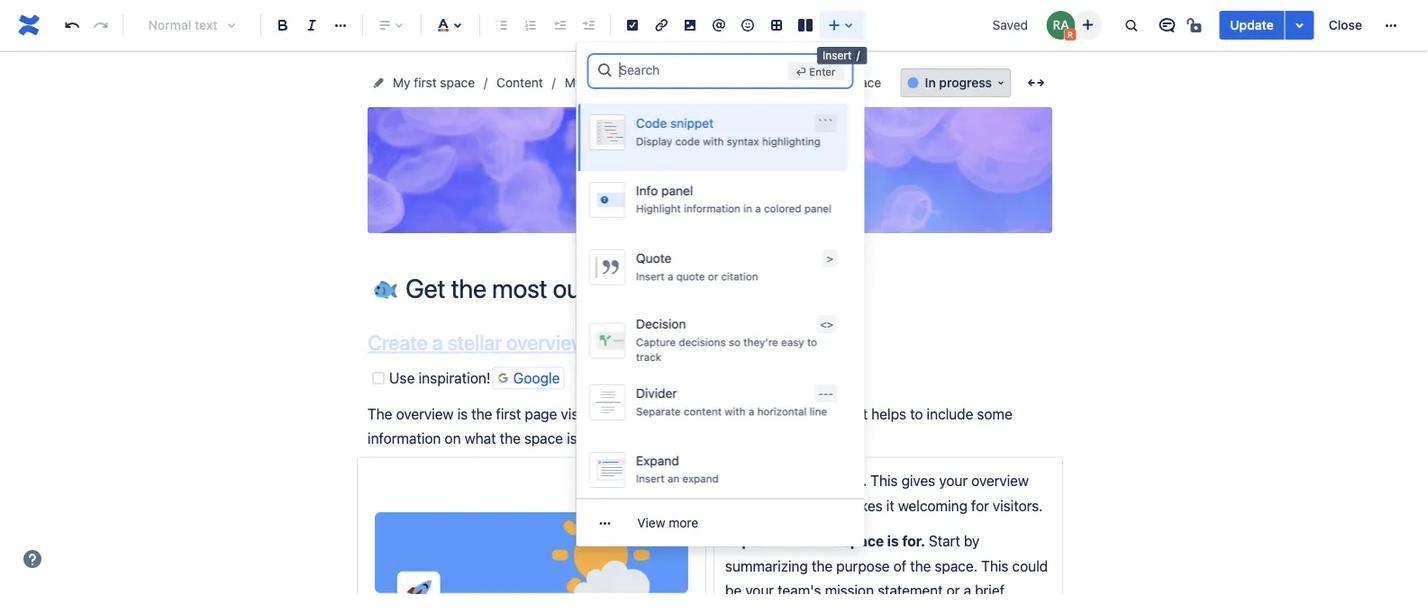Task type: describe. For each thing, give the bounding box(es) containing it.
google button
[[493, 367, 565, 390]]

with for code snippet
[[702, 135, 723, 148]]

space down / in the top of the page
[[847, 75, 881, 90]]

1 - from the left
[[818, 387, 823, 400]]

0 vertical spatial or
[[707, 270, 718, 283]]

1 my first space link from the left
[[393, 72, 475, 94]]

layouts image
[[795, 14, 816, 36]]

view
[[637, 516, 665, 531]]

start by summarizing the purpose of the space. this could be your team's mission statement or a bri
[[725, 533, 1052, 596]]

space,
[[794, 405, 837, 422]]

syntax
[[726, 135, 759, 148]]

is left for.
[[887, 533, 899, 550]]

could
[[1012, 558, 1048, 575]]

your inside start by summarizing the purpose of the space. this could be your team's mission statement or a bri
[[745, 582, 774, 596]]

create a stellar overview
[[368, 331, 587, 355]]

for.
[[902, 533, 926, 550]]

content
[[497, 75, 543, 90]]

Main content area, start typing to enter text. text field
[[357, 331, 1063, 596]]

first inside the overview is the first page visitors will see when they visit your space, so it helps to include some information on what the space is about and what your team is working on.
[[496, 405, 521, 422]]

emoji image
[[737, 14, 759, 36]]

is down visit
[[753, 430, 764, 447]]

it inside the overview is the first page visitors will see when they visit your space, so it helps to include some information on what the space is about and what your team is working on.
[[860, 405, 868, 422]]

2 horizontal spatial what
[[779, 533, 813, 550]]

most
[[715, 75, 744, 90]]

2 my first space link from the left
[[565, 72, 647, 94]]

overview for this gives your overview visual appeal and makes it welcoming for visitors.
[[971, 473, 1029, 490]]

enter
[[809, 65, 836, 77]]

horizontal
[[757, 405, 806, 418]]

the up statement
[[910, 558, 931, 575]]

get the most out of your team space link
[[668, 72, 881, 94]]

move this page image
[[371, 76, 386, 90]]

space inside the overview is the first page visitors will see when they visit your space, so it helps to include some information on what the space is about and what your team is working on.
[[524, 430, 563, 447]]

capture decisions so they're easy to track
[[636, 336, 817, 363]]

separate content with a horizontal line
[[636, 405, 827, 418]]

update
[[1230, 18, 1274, 32]]

makes
[[841, 498, 883, 515]]

a up use inspiration!
[[432, 331, 443, 355]]

team's
[[778, 582, 821, 596]]

separate
[[636, 405, 680, 418]]

space up the purpose
[[843, 533, 884, 550]]

my for first my first space link
[[393, 75, 410, 90]]

is down visitors
[[567, 430, 577, 447]]

when
[[662, 405, 697, 422]]

2 my first space from the left
[[565, 75, 647, 90]]

or inside start by summarizing the purpose of the space. this could be your team's mission statement or a bri
[[947, 582, 960, 596]]

on
[[445, 430, 461, 447]]

info
[[636, 183, 658, 198]]

highlighting
[[762, 135, 820, 148]]

code
[[675, 135, 699, 148]]

easy
[[781, 336, 804, 349]]

statement
[[878, 582, 943, 596]]

use inspiration!
[[389, 370, 491, 387]]

add
[[725, 473, 753, 490]]

add image, video, or file image
[[679, 14, 701, 36]]

tooltip containing insert
[[817, 47, 867, 65]]

mission
[[825, 582, 874, 596]]

1 my first space from the left
[[393, 75, 475, 90]]

indent tab image
[[578, 14, 599, 36]]

0 vertical spatial panel
[[661, 183, 693, 198]]

saved
[[993, 18, 1028, 32]]

space left content
[[440, 75, 475, 90]]

3 - from the left
[[828, 387, 833, 400]]

stellar
[[447, 331, 502, 355]]

colored
[[764, 202, 801, 215]]

capture
[[636, 336, 675, 349]]

be
[[725, 582, 742, 596]]

get
[[668, 75, 689, 90]]

the right get
[[693, 75, 712, 90]]

information inside info panel highlight information in a colored panel
[[683, 202, 740, 215]]

header
[[768, 473, 817, 490]]

quote
[[676, 270, 704, 283]]

track
[[636, 351, 661, 363]]

expand insert an expand
[[636, 454, 718, 485]]

create
[[368, 331, 428, 355]]

table image
[[766, 14, 788, 36]]

image.
[[820, 473, 867, 490]]

this inside this gives your overview visual appeal and makes it welcoming for visitors.
[[871, 473, 898, 490]]

your inside this gives your overview visual appeal and makes it welcoming for visitors.
[[939, 473, 968, 490]]

confluence image
[[14, 11, 43, 40]]

appeal
[[766, 498, 809, 515]]

action item image
[[622, 14, 643, 36]]

search field
[[619, 54, 780, 86]]

bullet list ⌘⇧8 image
[[491, 14, 513, 36]]

redo ⌘⇧z image
[[90, 14, 112, 36]]

insert /
[[823, 49, 860, 62]]

display code with syntax highlighting
[[636, 135, 820, 148]]

decisions
[[678, 336, 725, 349]]

content link
[[497, 72, 543, 94]]

your inside get the most out of your team space link
[[785, 75, 811, 90]]

team inside get the most out of your team space link
[[814, 75, 843, 90]]

and inside this gives your overview visual appeal and makes it welcoming for visitors.
[[813, 498, 837, 515]]

visitors
[[561, 405, 607, 422]]

decision
[[636, 317, 686, 332]]

insert a quote or citation
[[636, 270, 758, 283]]

some
[[977, 405, 1013, 422]]

/
[[857, 49, 860, 62]]

the overview is the first page visitors will see when they visit your space, so it helps to include some information on what the space is about and what your team is working on.
[[368, 405, 1016, 447]]

expand
[[636, 454, 679, 469]]

space up code
[[612, 75, 647, 90]]

by
[[964, 533, 980, 550]]

⏎ enter
[[796, 65, 836, 77]]

quote
[[636, 251, 671, 266]]

include
[[927, 405, 974, 422]]

space.
[[935, 558, 978, 575]]

a inside start by summarizing the purpose of the space. this could be your team's mission statement or a bri
[[964, 582, 971, 596]]



Task type: locate. For each thing, give the bounding box(es) containing it.
0 horizontal spatial to
[[807, 336, 817, 349]]

0 horizontal spatial or
[[707, 270, 718, 283]]

-
[[818, 387, 823, 400], [823, 387, 828, 400], [828, 387, 833, 400]]

what down appeal
[[779, 533, 813, 550]]

help image
[[22, 549, 43, 570]]

link image
[[651, 14, 672, 36]]

0 horizontal spatial this
[[871, 473, 898, 490]]

helps
[[872, 405, 906, 422]]

of right "out"
[[770, 75, 782, 90]]

invite to edit image
[[1077, 14, 1099, 36]]

overview up 'on'
[[396, 405, 454, 422]]

0 horizontal spatial with
[[702, 135, 723, 148]]

undo ⌘z image
[[61, 14, 83, 36]]

what up expand
[[650, 430, 681, 447]]

with
[[702, 135, 723, 148], [724, 405, 745, 418]]

welcoming
[[898, 498, 968, 515]]

a right the add
[[757, 473, 765, 490]]

0 horizontal spatial my first space link
[[393, 72, 475, 94]]

display
[[636, 135, 672, 148]]

0 horizontal spatial information
[[368, 430, 441, 447]]

overview up the google
[[506, 331, 587, 355]]

view more button
[[576, 506, 864, 542]]

close
[[1329, 18, 1362, 32]]

ruby anderson image
[[1046, 11, 1075, 40]]

to right the easy
[[807, 336, 817, 349]]

0 horizontal spatial what
[[465, 430, 496, 447]]

1 vertical spatial with
[[724, 405, 745, 418]]

the down inspiration!
[[471, 405, 492, 422]]

this gives your overview visual appeal and makes it welcoming for visitors.
[[725, 473, 1043, 515]]

0 horizontal spatial panel
[[661, 183, 693, 198]]

2 vertical spatial insert
[[636, 473, 664, 485]]

what
[[465, 430, 496, 447], [650, 430, 681, 447], [779, 533, 813, 550]]

panel up highlight
[[661, 183, 693, 198]]

0 horizontal spatial so
[[728, 336, 740, 349]]

this
[[871, 473, 898, 490], [981, 558, 1009, 575]]

1 horizontal spatial first
[[496, 405, 521, 422]]

⏎
[[796, 65, 806, 77]]

1 horizontal spatial to
[[910, 405, 923, 422]]

0 horizontal spatial my
[[393, 75, 410, 90]]

google
[[513, 370, 560, 387]]

an
[[667, 473, 679, 485]]

visual
[[725, 498, 762, 515]]

1 horizontal spatial my
[[565, 75, 582, 90]]

a right in
[[755, 202, 761, 215]]

my first space link right move this page image
[[393, 72, 475, 94]]

this left the could
[[981, 558, 1009, 575]]

the
[[693, 75, 712, 90], [471, 405, 492, 422], [500, 430, 521, 447], [817, 533, 839, 550], [812, 558, 833, 575], [910, 558, 931, 575]]

1 vertical spatial this
[[981, 558, 1009, 575]]

0 vertical spatial insert
[[823, 49, 852, 62]]

visitors.
[[993, 498, 1043, 515]]

1 horizontal spatial and
[[813, 498, 837, 515]]

1 vertical spatial so
[[841, 405, 856, 422]]

with right 'content'
[[724, 405, 745, 418]]

adjust update settings image
[[1289, 14, 1311, 36]]

insert for insert a quote or citation
[[636, 270, 664, 283]]

close button
[[1318, 11, 1373, 40]]

so up on.
[[841, 405, 856, 422]]

so left they're
[[728, 336, 740, 349]]

my first space
[[393, 75, 475, 90], [565, 75, 647, 90]]

it inside this gives your overview visual appeal and makes it welcoming for visitors.
[[886, 498, 895, 515]]

code
[[636, 116, 666, 131]]

1 vertical spatial panel
[[804, 202, 831, 215]]

to inside capture decisions so they're easy to track
[[807, 336, 817, 349]]

make page full-width image
[[1025, 72, 1047, 94]]

1 horizontal spatial my first space
[[565, 75, 647, 90]]

0 horizontal spatial overview
[[396, 405, 454, 422]]

1 my from the left
[[393, 75, 410, 90]]

is
[[457, 405, 468, 422], [567, 430, 577, 447], [753, 430, 764, 447], [887, 533, 899, 550]]

my right move this page image
[[393, 75, 410, 90]]

overview inside this gives your overview visual appeal and makes it welcoming for visitors.
[[971, 473, 1029, 490]]

bold ⌘b image
[[272, 14, 294, 36]]

view more
[[637, 516, 699, 531]]

confluence image
[[14, 11, 43, 40]]

visit
[[732, 405, 758, 422]]

so inside capture decisions so they're easy to track
[[728, 336, 740, 349]]

is up 'on'
[[457, 405, 468, 422]]

mention image
[[708, 14, 730, 36]]

to inside the overview is the first page visitors will see when they visit your space, so it helps to include some information on what the space is about and what your team is working on.
[[910, 405, 923, 422]]

content
[[683, 405, 721, 418]]

1 horizontal spatial panel
[[804, 202, 831, 215]]

0 vertical spatial so
[[728, 336, 740, 349]]

>
[[826, 252, 833, 265]]

gives
[[902, 473, 936, 490]]

of
[[770, 75, 782, 90], [894, 558, 907, 575]]

a left 'horizontal'
[[748, 405, 754, 418]]

italic ⌘i image
[[301, 14, 323, 36]]

2 horizontal spatial first
[[586, 75, 609, 90]]

1 horizontal spatial or
[[947, 582, 960, 596]]

1 horizontal spatial of
[[894, 558, 907, 575]]

2 my from the left
[[565, 75, 582, 90]]

purpose
[[836, 558, 890, 575]]

1 vertical spatial team
[[717, 430, 750, 447]]

citation
[[721, 270, 758, 283]]

info panel highlight information in a colored panel
[[636, 183, 831, 215]]

1 horizontal spatial team
[[814, 75, 843, 90]]

2 vertical spatial overview
[[971, 473, 1029, 490]]

1 vertical spatial overview
[[396, 405, 454, 422]]

to
[[807, 336, 817, 349], [910, 405, 923, 422]]

1 horizontal spatial this
[[981, 558, 1009, 575]]

more formatting image
[[330, 14, 351, 36]]

on.
[[822, 430, 842, 447]]

a inside info panel highlight information in a colored panel
[[755, 202, 761, 215]]

0 vertical spatial to
[[807, 336, 817, 349]]

overview
[[506, 331, 587, 355], [396, 405, 454, 422], [971, 473, 1029, 490]]

0 vertical spatial with
[[702, 135, 723, 148]]

and down 'see'
[[622, 430, 646, 447]]

1 horizontal spatial overview
[[506, 331, 587, 355]]

out
[[747, 75, 766, 90]]

overview for create a stellar overview
[[506, 331, 587, 355]]

my first space right move this page image
[[393, 75, 475, 90]]

or right quote
[[707, 270, 718, 283]]

```
[[817, 117, 833, 130]]

find and replace image
[[1120, 14, 1142, 36]]

1 vertical spatial insert
[[636, 270, 664, 283]]

the down explain what the space is for.
[[812, 558, 833, 575]]

1 vertical spatial and
[[813, 498, 837, 515]]

first left page
[[496, 405, 521, 422]]

0 vertical spatial of
[[770, 75, 782, 90]]

team inside the overview is the first page visitors will see when they visit your space, so it helps to include some information on what the space is about and what your team is working on.
[[717, 430, 750, 447]]

use
[[389, 370, 415, 387]]

highlight
[[636, 202, 680, 215]]

it right makes
[[886, 498, 895, 515]]

or down space.
[[947, 582, 960, 596]]

1 vertical spatial information
[[368, 430, 441, 447]]

or
[[707, 270, 718, 283], [947, 582, 960, 596]]

advanced search image
[[596, 61, 614, 79]]

my
[[393, 75, 410, 90], [565, 75, 582, 90]]

and down image. on the right
[[813, 498, 837, 515]]

0 horizontal spatial and
[[622, 430, 646, 447]]

will
[[611, 405, 631, 422]]

a down space.
[[964, 582, 971, 596]]

a left quote
[[667, 270, 673, 283]]

1 horizontal spatial information
[[683, 202, 740, 215]]

explain
[[725, 533, 776, 550]]

my first space down indent tab icon
[[565, 75, 647, 90]]

1 vertical spatial to
[[910, 405, 923, 422]]

so inside the overview is the first page visitors will see when they visit your space, so it helps to include some information on what the space is about and what your team is working on.
[[841, 405, 856, 422]]

more image
[[1380, 14, 1402, 36]]

1 vertical spatial it
[[886, 498, 895, 515]]

1 horizontal spatial with
[[724, 405, 745, 418]]

the right 'on'
[[500, 430, 521, 447]]

1 vertical spatial or
[[947, 582, 960, 596]]

0 horizontal spatial it
[[860, 405, 868, 422]]

space
[[440, 75, 475, 90], [612, 75, 647, 90], [847, 75, 881, 90], [524, 430, 563, 447], [843, 533, 884, 550]]

get the most out of your team space
[[668, 75, 881, 90]]

first down indent tab icon
[[586, 75, 609, 90]]

panel right colored on the top
[[804, 202, 831, 215]]

first
[[414, 75, 437, 90], [586, 75, 609, 90], [496, 405, 521, 422]]

page
[[525, 405, 557, 422]]

0 vertical spatial information
[[683, 202, 740, 215]]

2 horizontal spatial overview
[[971, 473, 1029, 490]]

no restrictions image
[[1185, 14, 1207, 36]]

---
[[818, 387, 833, 400]]

0 vertical spatial it
[[860, 405, 868, 422]]

0 horizontal spatial my first space
[[393, 75, 475, 90]]

insert down expand
[[636, 473, 664, 485]]

overview inside the overview is the first page visitors will see when they visit your space, so it helps to include some information on what the space is about and what your team is working on.
[[396, 405, 454, 422]]

0 horizontal spatial first
[[414, 75, 437, 90]]

space down page
[[524, 430, 563, 447]]

see
[[635, 405, 658, 422]]

team down separate content with a horizontal line
[[717, 430, 750, 447]]

0 vertical spatial this
[[871, 473, 898, 490]]

insert down quote
[[636, 270, 664, 283]]

insert for insert /
[[823, 49, 852, 62]]

the up the purpose
[[817, 533, 839, 550]]

1 vertical spatial of
[[894, 558, 907, 575]]

for
[[971, 498, 989, 515]]

0 vertical spatial overview
[[506, 331, 587, 355]]

with for divider
[[724, 405, 745, 418]]

information
[[683, 202, 740, 215], [368, 430, 441, 447]]

update button
[[1219, 11, 1285, 40]]

0 vertical spatial and
[[622, 430, 646, 447]]

team right ⏎
[[814, 75, 843, 90]]

this inside start by summarizing the purpose of the space. this could be your team's mission statement or a bri
[[981, 558, 1009, 575]]

what right 'on'
[[465, 430, 496, 447]]

my left advanced search image
[[565, 75, 582, 90]]

your
[[785, 75, 811, 90], [762, 405, 790, 422], [685, 430, 713, 447], [939, 473, 968, 490], [745, 582, 774, 596]]

information left in
[[683, 202, 740, 215]]

it left helps
[[860, 405, 868, 422]]

snippet
[[670, 116, 713, 131]]

1 horizontal spatial what
[[650, 430, 681, 447]]

overview up visitors.
[[971, 473, 1029, 490]]

1 horizontal spatial it
[[886, 498, 895, 515]]

tooltip
[[817, 47, 867, 65]]

code snippet
[[636, 116, 713, 131]]

to right helps
[[910, 405, 923, 422]]

explain what the space is for.
[[725, 533, 929, 550]]

0 horizontal spatial of
[[770, 75, 782, 90]]

the
[[368, 405, 392, 422]]

2 - from the left
[[823, 387, 828, 400]]

line
[[809, 405, 827, 418]]

they
[[700, 405, 729, 422]]

of inside start by summarizing the purpose of the space. this could be your team's mission statement or a bri
[[894, 558, 907, 575]]

1 horizontal spatial so
[[841, 405, 856, 422]]

my for first my first space link from the right
[[565, 75, 582, 90]]

of up statement
[[894, 558, 907, 575]]

first right move this page image
[[414, 75, 437, 90]]

information down the the
[[368, 430, 441, 447]]

numbered list ⌘⇧7 image
[[520, 14, 542, 36]]

0 horizontal spatial team
[[717, 430, 750, 447]]

outdent ⇧tab image
[[549, 14, 570, 36]]

information inside the overview is the first page visitors will see when they visit your space, so it helps to include some information on what the space is about and what your team is working on.
[[368, 430, 441, 447]]

and inside the overview is the first page visitors will see when they visit your space, so it helps to include some information on what the space is about and what your team is working on.
[[622, 430, 646, 447]]

:fish: image
[[374, 276, 397, 299], [374, 276, 397, 299]]

Give this page a title text field
[[405, 274, 1052, 304]]

insert left / in the top of the page
[[823, 49, 852, 62]]

insert inside the expand insert an expand
[[636, 473, 664, 485]]

start
[[929, 533, 960, 550]]

they're
[[743, 336, 778, 349]]

my first space link
[[393, 72, 475, 94], [565, 72, 647, 94]]

inspiration!
[[419, 370, 491, 387]]

1 horizontal spatial my first space link
[[565, 72, 647, 94]]

divider
[[636, 386, 677, 401]]

with right code
[[702, 135, 723, 148]]

in
[[743, 202, 752, 215]]

this up makes
[[871, 473, 898, 490]]

comment icon image
[[1156, 14, 1178, 36]]

summarizing
[[725, 558, 808, 575]]

0 vertical spatial team
[[814, 75, 843, 90]]

working
[[767, 430, 818, 447]]

my first space link down indent tab icon
[[565, 72, 647, 94]]

expand
[[682, 473, 718, 485]]



Task type: vqa. For each thing, say whether or not it's contained in the screenshot.
:thinking: image
no



